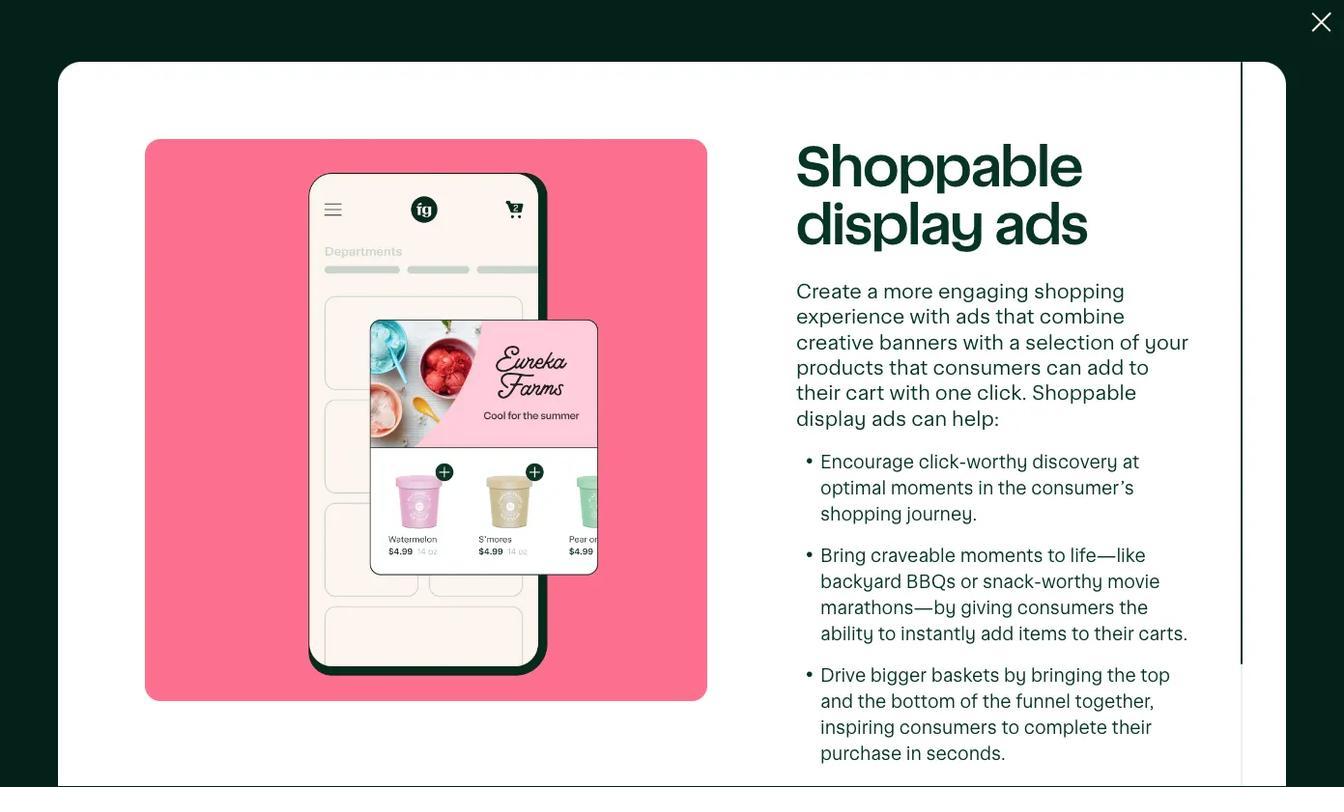Task type: locate. For each thing, give the bounding box(es) containing it.
movie
[[1107, 573, 1160, 591]]

1 vertical spatial purchase
[[820, 745, 902, 763]]

their left carts.
[[1094, 625, 1134, 644]]

0 vertical spatial top
[[1064, 320, 1094, 339]]

top down carts.
[[1141, 666, 1170, 685]]

ads
[[995, 199, 1088, 254], [956, 306, 991, 328], [871, 408, 907, 430], [538, 646, 563, 660], [817, 646, 842, 660], [1007, 646, 1032, 660]]

bottom
[[891, 692, 956, 711]]

0 horizontal spatial shopping
[[820, 505, 902, 524]]

their inside dial up creativity and storytelling while targeting consumers at the top of the marketing funnel. these products will get you in front of an audience that's ready to discover their new favorite brand.
[[1201, 346, 1241, 365]]

video
[[966, 646, 1004, 660]]

products up the brand. at top left
[[604, 346, 683, 365]]

of up 'click. shoppable'
[[1098, 320, 1116, 339]]

1 vertical spatial reach
[[156, 389, 196, 404]]

journey.
[[907, 505, 977, 524]]

drive down ability
[[820, 666, 866, 685]]

to
[[384, 106, 404, 128], [737, 106, 757, 128], [267, 132, 287, 153], [583, 249, 616, 284], [1099, 346, 1118, 365], [1129, 357, 1149, 379], [1048, 547, 1066, 565], [878, 625, 896, 644], [1072, 625, 1090, 644], [1002, 719, 1020, 737]]

display
[[482, 646, 535, 660]]

0 horizontal spatial top
[[1064, 320, 1094, 339]]

complete
[[1024, 719, 1108, 737]]

an
[[879, 346, 901, 365]]

at inside encourage click-worthy discovery at optimal moments in the consumer's shopping journey.
[[1122, 453, 1140, 472]]

shoppable video ads image
[[887, 433, 1081, 627]]

0 vertical spatial add
[[1087, 357, 1124, 379]]

drive for drive bigger baskets by bringing the top and the bottom of the funnel together, inspiring consumers to complete their purchase in seconds.
[[820, 666, 866, 685]]

discover down marketing
[[1122, 346, 1197, 365]]

shoppable for shoppable display ads image
[[684, 646, 760, 660]]

0 horizontal spatial products
[[604, 346, 683, 365]]

purchase down inspiring
[[820, 745, 902, 763]]

that
[[996, 306, 1035, 328], [889, 357, 928, 379]]

worthy
[[967, 453, 1028, 472], [1042, 573, 1103, 591]]

2 horizontal spatial in
[[978, 479, 994, 498]]

at up consumer's
[[1122, 453, 1140, 472]]

add
[[1087, 357, 1124, 379], [981, 625, 1014, 644]]

consumers inside instacart ads deliver solutions to your objectives. shorten the path to purchase and tell your story to consumers while helping them discover savings and more.
[[292, 132, 401, 153]]

0 horizontal spatial discover
[[593, 132, 676, 153]]

a
[[867, 281, 878, 302], [1009, 332, 1020, 353]]

1 vertical spatial top
[[1141, 666, 1170, 685]]

1 vertical spatial at
[[1122, 453, 1140, 472]]

at up that's
[[1009, 320, 1026, 339]]

1 vertical spatial a
[[1009, 332, 1020, 353]]

in for storytelling
[[790, 346, 806, 365]]

in down help:
[[978, 479, 994, 498]]

at
[[1009, 320, 1026, 339], [1122, 453, 1140, 472]]

add up video
[[981, 625, 1014, 644]]

moments
[[891, 479, 974, 498], [960, 547, 1043, 565]]

drive left sales
[[101, 302, 137, 317]]

1 vertical spatial can
[[911, 408, 947, 430]]

can down selection at the right
[[1046, 357, 1082, 379]]

create a more engaging shopping experience with ads that combine creative banners with a selection of your products that consumers can add to their cart with one click. shoppable display ads can help:
[[796, 281, 1189, 430]]

0 horizontal spatial while
[[405, 132, 456, 153]]

1 horizontal spatial worthy
[[1042, 573, 1103, 591]]

0 vertical spatial with
[[910, 306, 951, 328]]

their inside "drive bigger baskets by bringing the top and the bottom of the funnel together, inspiring consumers to complete their purchase in seconds."
[[1112, 719, 1152, 737]]

1 horizontal spatial drive
[[820, 666, 866, 685]]

with
[[910, 306, 951, 328], [963, 332, 1004, 353], [889, 383, 930, 404]]

shoppable display ads
[[796, 141, 1088, 254], [684, 646, 842, 660]]

helping
[[461, 132, 533, 153]]

ads down the cart
[[871, 408, 907, 430]]

shoppable for shoppable video ads image
[[887, 646, 962, 660]]

discover down shorten
[[593, 132, 676, 153]]

of down combine
[[1120, 332, 1140, 353]]

consumers down 'solutions'
[[292, 132, 401, 153]]

1 vertical spatial worthy
[[1042, 573, 1103, 591]]

add inside create a more engaging shopping experience with ads that combine creative banners with a selection of your products that consumers can add to their cart with one click. shoppable display ads can help:
[[1087, 357, 1124, 379]]

display inside shoppable display ads
[[796, 199, 984, 254]]

and up inspiring
[[820, 692, 853, 711]]

consumers inside the bring craveable moments to life—like backyard bbqs or snack-worthy movie marathons—by giving consumers the ability to instantly add items to their carts.
[[1017, 599, 1115, 618]]

dial up creativity and storytelling while targeting consumers at the top of the marketing funnel. these products will get you in front of an audience that's ready to discover their new favorite brand.
[[482, 320, 1241, 391]]

shoppable
[[796, 141, 1083, 196], [684, 646, 760, 660], [887, 646, 962, 660]]

2 vertical spatial with
[[889, 383, 930, 404]]

the
[[651, 106, 683, 128], [1031, 320, 1060, 339], [1121, 320, 1149, 339], [998, 479, 1027, 498], [1119, 599, 1148, 618], [1107, 666, 1136, 685], [858, 692, 887, 711], [982, 692, 1011, 711]]

at inside dial up creativity and storytelling while targeting consumers at the top of the marketing funnel. these products will get you in front of an audience that's ready to discover their new favorite brand.
[[1009, 320, 1026, 339]]

moments up the snack-
[[960, 547, 1043, 565]]

your
[[409, 106, 453, 128], [163, 132, 207, 153], [161, 252, 202, 271], [1145, 332, 1189, 353]]

purchase up more.
[[762, 106, 852, 128]]

0 vertical spatial discover
[[593, 132, 676, 153]]

while up you
[[773, 320, 819, 339]]

purchase
[[762, 106, 852, 128], [820, 745, 902, 763]]

1 vertical spatial that
[[889, 357, 928, 379]]

0 vertical spatial at
[[1009, 320, 1026, 339]]

while inside instacart ads deliver solutions to your objectives. shorten the path to purchase and tell your story to consumers while helping them discover savings and more.
[[405, 132, 456, 153]]

1 horizontal spatial in
[[906, 745, 922, 763]]

1 vertical spatial drive
[[820, 666, 866, 685]]

reach
[[810, 249, 901, 284], [156, 389, 196, 404]]

1 horizontal spatial that
[[996, 306, 1035, 328]]

with up banners
[[910, 306, 951, 328]]

their down together,
[[1112, 719, 1152, 737]]

products down creative
[[796, 357, 884, 379]]

the left marketing
[[1121, 320, 1149, 339]]

0 horizontal spatial that
[[889, 357, 928, 379]]

0 horizontal spatial at
[[1009, 320, 1026, 339]]

0 horizontal spatial reach
[[156, 389, 196, 404]]

top
[[1064, 320, 1094, 339], [1141, 666, 1170, 685]]

0 vertical spatial display
[[796, 199, 984, 254]]

1 vertical spatial shopping
[[820, 505, 902, 524]]

while left helping
[[405, 132, 456, 153]]

1 horizontal spatial top
[[1141, 666, 1170, 685]]

that up that's
[[996, 306, 1035, 328]]

shopping up combine
[[1034, 281, 1125, 302]]

0 vertical spatial worthy
[[967, 453, 1028, 472]]

1 vertical spatial add
[[981, 625, 1014, 644]]

with down engaging
[[963, 332, 1004, 353]]

a left selection at the right
[[1009, 332, 1020, 353]]

their
[[1201, 346, 1241, 365], [796, 383, 841, 404], [1094, 625, 1134, 644], [1112, 719, 1152, 737]]

consumers up one
[[933, 357, 1042, 379]]

can down one
[[911, 408, 947, 430]]

the down movie
[[1119, 599, 1148, 618]]

0 vertical spatial in
[[790, 346, 806, 365]]

2 vertical spatial display
[[763, 646, 814, 660]]

of
[[1098, 320, 1116, 339], [1120, 332, 1140, 353], [857, 346, 875, 365], [960, 692, 978, 711]]

0 vertical spatial while
[[405, 132, 456, 153]]

add down selection at the right
[[1087, 357, 1124, 379]]

solutions
[[290, 106, 379, 128]]

purchase inside instacart ads deliver solutions to your objectives. shorten the path to purchase and tell your story to consumers while helping them discover savings and more.
[[762, 106, 852, 128]]

in
[[790, 346, 806, 365], [978, 479, 994, 498], [906, 745, 922, 763]]

0 vertical spatial shopping
[[1034, 281, 1125, 302]]

inspiring
[[820, 719, 895, 737]]

shopping down 'optimal'
[[820, 505, 902, 524]]

combine
[[1040, 306, 1125, 328]]

that's
[[990, 346, 1041, 365]]

products inside create a more engaging shopping experience with ads that combine creative banners with a selection of your products that consumers can add to their cart with one click. shoppable display ads can help:
[[796, 357, 884, 379]]

0 horizontal spatial in
[[790, 346, 806, 365]]

worthy down help:
[[967, 453, 1028, 472]]

0 vertical spatial moments
[[891, 479, 974, 498]]

selection
[[1025, 332, 1115, 353]]

their inside the bring craveable moments to life—like backyard bbqs or snack-worthy movie marathons—by giving consumers the ability to instantly add items to their carts.
[[1094, 625, 1134, 644]]

1 vertical spatial in
[[978, 479, 994, 498]]

consumers up seconds. on the bottom right of page
[[900, 719, 997, 737]]

consumers up the audience
[[907, 320, 1005, 339]]

worthy down life—like
[[1042, 573, 1103, 591]]

shoppable display ads image
[[684, 433, 878, 627]]

1 vertical spatial discover
[[1122, 346, 1197, 365]]

reach down engage consumers
[[156, 389, 196, 404]]

bbqs
[[906, 573, 956, 591]]

to inside dial up creativity and storytelling while targeting consumers at the top of the marketing funnel. these products will get you in front of an audience that's ready to discover their new favorite brand.
[[1099, 346, 1118, 365]]

discovery
[[1032, 453, 1118, 472]]

1 vertical spatial display
[[796, 408, 866, 430]]

together,
[[1075, 692, 1154, 711]]

consumers
[[292, 132, 401, 153], [907, 320, 1005, 339], [156, 346, 232, 360], [933, 357, 1042, 379], [1017, 599, 1115, 618], [900, 719, 997, 737]]

their down marketing
[[1201, 346, 1241, 365]]

drive for drive sales
[[101, 302, 137, 317]]

ads
[[178, 106, 216, 128]]

banners
[[879, 332, 958, 353]]

objectives.
[[458, 106, 564, 128]]

audience
[[905, 346, 986, 365]]

your inside create a more engaging shopping experience with ads that combine creative banners with a selection of your products that consumers can add to their cart with one click. shoppable display ads can help:
[[1145, 332, 1189, 353]]

help:
[[952, 408, 1000, 430]]

in left seconds. on the bottom right of page
[[906, 745, 922, 763]]

ads down engaging
[[956, 306, 991, 328]]

in inside dial up creativity and storytelling while targeting consumers at the top of the marketing funnel. these products will get you in front of an audience that's ready to discover their new favorite brand.
[[790, 346, 806, 365]]

expand
[[623, 249, 744, 284]]

engage consumers
[[101, 346, 232, 360]]

moments up journey.
[[891, 479, 974, 498]]

1 horizontal spatial at
[[1122, 453, 1140, 472]]

1 horizontal spatial while
[[773, 320, 819, 339]]

savings
[[681, 132, 755, 153]]

1 horizontal spatial shopping
[[1034, 281, 1125, 302]]

get
[[719, 346, 749, 365]]

1 horizontal spatial add
[[1087, 357, 1124, 379]]

and
[[87, 132, 123, 153], [760, 132, 796, 153], [633, 320, 666, 339], [820, 692, 853, 711]]

bring
[[820, 547, 866, 565]]

0 vertical spatial a
[[867, 281, 878, 302]]

one
[[935, 383, 972, 404]]

and up the brand. at top left
[[633, 320, 666, 339]]

shopping inside create a more engaging shopping experience with ads that combine creative banners with a selection of your products that consumers can add to their cart with one click. shoppable display ads can help:
[[1034, 281, 1125, 302]]

1 horizontal spatial reach
[[810, 249, 901, 284]]

top up ready
[[1064, 320, 1094, 339]]

want
[[498, 249, 576, 284]]

in right you
[[790, 346, 806, 365]]

0 horizontal spatial add
[[981, 625, 1014, 644]]

drive inside "drive bigger baskets by bringing the top and the bottom of the funnel together, inspiring consumers to complete their purchase in seconds."
[[820, 666, 866, 685]]

1 horizontal spatial discover
[[1122, 346, 1197, 365]]

the inside instacart ads deliver solutions to your objectives. shorten the path to purchase and tell your story to consumers while helping them discover savings and more.
[[651, 106, 683, 128]]

with down an
[[889, 383, 930, 404]]

while
[[405, 132, 456, 153], [773, 320, 819, 339]]

0 vertical spatial that
[[996, 306, 1035, 328]]

deliver
[[221, 106, 286, 128]]

reach up experience
[[810, 249, 901, 284]]

while inside dial up creativity and storytelling while targeting consumers at the top of the marketing funnel. these products will get you in front of an audience that's ready to discover their new favorite brand.
[[773, 320, 819, 339]]

a up experience
[[867, 281, 878, 302]]

1 horizontal spatial a
[[1009, 332, 1020, 353]]

0 horizontal spatial drive
[[101, 302, 137, 317]]

that down banners
[[889, 357, 928, 379]]

0 vertical spatial purchase
[[762, 106, 852, 128]]

consumers up items
[[1017, 599, 1115, 618]]

display
[[796, 199, 984, 254], [796, 408, 866, 430], [763, 646, 814, 660]]

1 horizontal spatial can
[[1046, 357, 1082, 379]]

1 vertical spatial while
[[773, 320, 819, 339]]

or
[[960, 573, 978, 591]]

in for bringing
[[906, 745, 922, 763]]

1 horizontal spatial products
[[796, 357, 884, 379]]

display inside create a more engaging shopping experience with ads that combine creative banners with a selection of your products that consumers can add to their cart with one click. shoppable display ads can help:
[[796, 408, 866, 430]]

items
[[1019, 625, 1067, 644]]

display ads image
[[482, 433, 676, 627]]

in inside "drive bigger baskets by bringing the top and the bottom of the funnel together, inspiring consumers to complete their purchase in seconds."
[[906, 745, 922, 763]]

0 vertical spatial reach
[[810, 249, 901, 284]]

shopping
[[1034, 281, 1125, 302], [820, 505, 902, 524]]

2 vertical spatial in
[[906, 745, 922, 763]]

discover
[[593, 132, 676, 153], [1122, 346, 1197, 365]]

their down front
[[796, 383, 841, 404]]

1 vertical spatial moments
[[960, 547, 1043, 565]]

choose
[[87, 252, 157, 271]]

bigger
[[871, 666, 927, 685]]

display ads
[[482, 646, 563, 660]]

of down baskets
[[960, 692, 978, 711]]

0 vertical spatial drive
[[101, 302, 137, 317]]

instacart ads deliver solutions to your objectives. shorten the path to purchase and tell your story to consumers while helping them discover savings and more.
[[87, 106, 856, 153]]

0 horizontal spatial worthy
[[967, 453, 1028, 472]]

brand.
[[593, 372, 648, 391]]

the left path
[[651, 106, 683, 128]]

the left consumer's
[[998, 479, 1027, 498]]

create
[[796, 281, 862, 302]]

i
[[482, 249, 491, 284]]

i want to expand my reach
[[482, 249, 901, 284]]



Task type: vqa. For each thing, say whether or not it's contained in the screenshot.
Sprouts Farmers Market image
no



Task type: describe. For each thing, give the bounding box(es) containing it.
my
[[751, 249, 803, 284]]

experience
[[796, 306, 905, 328]]

the down by
[[982, 692, 1011, 711]]

tell
[[128, 132, 158, 153]]

more
[[883, 281, 933, 302]]

drive bigger baskets by bringing the top and the bottom of the funnel together, inspiring consumers to complete their purchase in seconds.
[[820, 666, 1175, 763]]

instantly
[[901, 625, 976, 644]]

consumer's
[[1031, 479, 1134, 498]]

and left more.
[[760, 132, 796, 153]]

moments inside the bring craveable moments to life—like backyard bbqs or snack-worthy movie marathons—by giving consumers the ability to instantly add items to their carts.
[[960, 547, 1043, 565]]

discover inside instacart ads deliver solutions to your objectives. shorten the path to purchase and tell your story to consumers while helping them discover savings and more.
[[593, 132, 676, 153]]

baskets
[[931, 666, 1000, 685]]

sales
[[140, 302, 176, 317]]

optimal
[[820, 479, 886, 498]]

0 vertical spatial shoppable display ads
[[796, 141, 1088, 254]]

targeting
[[823, 320, 903, 339]]

encourage click-worthy discovery at optimal moments in the consumer's shopping journey.
[[820, 453, 1144, 524]]

top inside "drive bigger baskets by bringing the top and the bottom of the funnel together, inspiring consumers to complete their purchase in seconds."
[[1141, 666, 1170, 685]]

expand
[[101, 389, 153, 404]]

up
[[520, 320, 542, 339]]

top inside dial up creativity and storytelling while targeting consumers at the top of the marketing funnel. these products will get you in front of an audience that's ready to discover their new favorite brand.
[[1064, 320, 1094, 339]]

click-
[[919, 453, 967, 472]]

and inside "drive bigger baskets by bringing the top and the bottom of the funnel together, inspiring consumers to complete their purchase in seconds."
[[820, 692, 853, 711]]

the inside the bring craveable moments to life—like backyard bbqs or snack-worthy movie marathons—by giving consumers the ability to instantly add items to their carts.
[[1119, 599, 1148, 618]]

0 horizontal spatial can
[[911, 408, 947, 430]]

snack-
[[983, 573, 1042, 591]]

craveable
[[871, 547, 956, 565]]

more.
[[801, 132, 856, 153]]

click. shoppable
[[977, 383, 1137, 404]]

dial
[[482, 320, 515, 339]]

1 vertical spatial shoppable display ads
[[684, 646, 842, 660]]

shorten
[[569, 106, 646, 128]]

ads up by
[[1007, 646, 1032, 660]]

to inside create a more engaging shopping experience with ads that combine creative banners with a selection of your products that consumers can add to their cart with one click. shoppable display ads can help:
[[1129, 357, 1149, 379]]

purchase inside "drive bigger baskets by bringing the top and the bottom of the funnel together, inspiring consumers to complete their purchase in seconds."
[[820, 745, 902, 763]]

engaging
[[938, 281, 1029, 302]]

in inside encourage click-worthy discovery at optimal moments in the consumer's shopping journey.
[[978, 479, 994, 498]]

front
[[810, 346, 852, 365]]

ads up engaging
[[995, 199, 1088, 254]]

you
[[753, 346, 786, 365]]

the inside encourage click-worthy discovery at optimal moments in the consumer's shopping journey.
[[998, 479, 1027, 498]]

bringing
[[1031, 666, 1103, 685]]

ready
[[1045, 346, 1095, 365]]

1 vertical spatial with
[[963, 332, 1004, 353]]

0 vertical spatial can
[[1046, 357, 1082, 379]]

seconds.
[[926, 745, 1006, 763]]

consumers inside create a more engaging shopping experience with ads that combine creative banners with a selection of your products that consumers can add to their cart with one click. shoppable display ads can help:
[[933, 357, 1042, 379]]

instacart
[[87, 106, 173, 128]]

of inside "drive bigger baskets by bringing the top and the bottom of the funnel together, inspiring consumers to complete their purchase in seconds."
[[960, 692, 978, 711]]

worthy inside encourage click-worthy discovery at optimal moments in the consumer's shopping journey.
[[967, 453, 1028, 472]]

objective:
[[206, 252, 295, 271]]

moments inside encourage click-worthy discovery at optimal moments in the consumer's shopping journey.
[[891, 479, 974, 498]]

shoppable inside shoppable display ads
[[796, 141, 1083, 196]]

them
[[538, 132, 588, 153]]

shopping inside encourage click-worthy discovery at optimal moments in the consumer's shopping journey.
[[820, 505, 902, 524]]

and down "instacart"
[[87, 132, 123, 153]]

0 horizontal spatial a
[[867, 281, 878, 302]]

these
[[546, 346, 599, 365]]

consumers down sales
[[156, 346, 232, 360]]

of inside create a more engaging shopping experience with ads that combine creative banners with a selection of your products that consumers can add to their cart with one click. shoppable display ads can help:
[[1120, 332, 1140, 353]]

ability
[[820, 625, 874, 644]]

and inside dial up creativity and storytelling while targeting consumers at the top of the marketing funnel. these products will get you in front of an audience that's ready to discover their new favorite brand.
[[633, 320, 666, 339]]

the up inspiring
[[858, 692, 887, 711]]

path
[[688, 106, 732, 128]]

giving
[[961, 599, 1013, 618]]

funnel
[[1016, 692, 1071, 711]]

engage
[[101, 346, 153, 360]]

marathons—by
[[820, 599, 956, 618]]

life—like
[[1070, 547, 1146, 565]]

favorite
[[522, 372, 589, 391]]

to inside "drive bigger baskets by bringing the top and the bottom of the funnel together, inspiring consumers to complete their purchase in seconds."
[[1002, 719, 1020, 737]]

bring craveable moments to life—like backyard bbqs or snack-worthy movie marathons—by giving consumers the ability to instantly add items to their carts.
[[820, 547, 1188, 644]]

funnel.
[[482, 346, 541, 365]]

drive sales
[[101, 302, 176, 317]]

ads down ability
[[817, 646, 842, 660]]

of left an
[[857, 346, 875, 365]]

discover inside dial up creativity and storytelling while targeting consumers at the top of the marketing funnel. these products will get you in front of an audience that's ready to discover their new favorite brand.
[[1122, 346, 1197, 365]]

encourage
[[820, 453, 914, 472]]

add inside the bring craveable moments to life—like backyard bbqs or snack-worthy movie marathons—by giving consumers the ability to instantly add items to their carts.
[[981, 625, 1014, 644]]

worthy inside the bring craveable moments to life—like backyard bbqs or snack-worthy movie marathons—by giving consumers the ability to instantly add items to their carts.
[[1042, 573, 1103, 591]]

choose your objective:
[[87, 252, 295, 271]]

cart
[[846, 383, 885, 404]]

story
[[212, 132, 262, 153]]

consumers inside "drive bigger baskets by bringing the top and the bottom of the funnel together, inspiring consumers to complete their purchase in seconds."
[[900, 719, 997, 737]]

products inside dial up creativity and storytelling while targeting consumers at the top of the marketing funnel. these products will get you in front of an audience that's ready to discover their new favorite brand.
[[604, 346, 683, 365]]

carts.
[[1139, 625, 1188, 644]]

expand reach
[[101, 389, 196, 404]]

marketing
[[1154, 320, 1241, 339]]

the up together,
[[1107, 666, 1136, 685]]

by
[[1004, 666, 1027, 685]]

creative
[[796, 332, 874, 353]]

their inside create a more engaging shopping experience with ads that combine creative banners with a selection of your products that consumers can add to their cart with one click. shoppable display ads can help:
[[796, 383, 841, 404]]

the up ready
[[1031, 320, 1060, 339]]

new
[[482, 372, 518, 391]]

storytelling
[[670, 320, 769, 339]]

will
[[687, 346, 715, 365]]

ads right the display
[[538, 646, 563, 660]]

backyard
[[820, 573, 902, 591]]

consumers inside dial up creativity and storytelling while targeting consumers at the top of the marketing funnel. these products will get you in front of an audience that's ready to discover their new favorite brand.
[[907, 320, 1005, 339]]

creativity
[[547, 320, 628, 339]]

shoppable video ads
[[887, 646, 1032, 660]]



